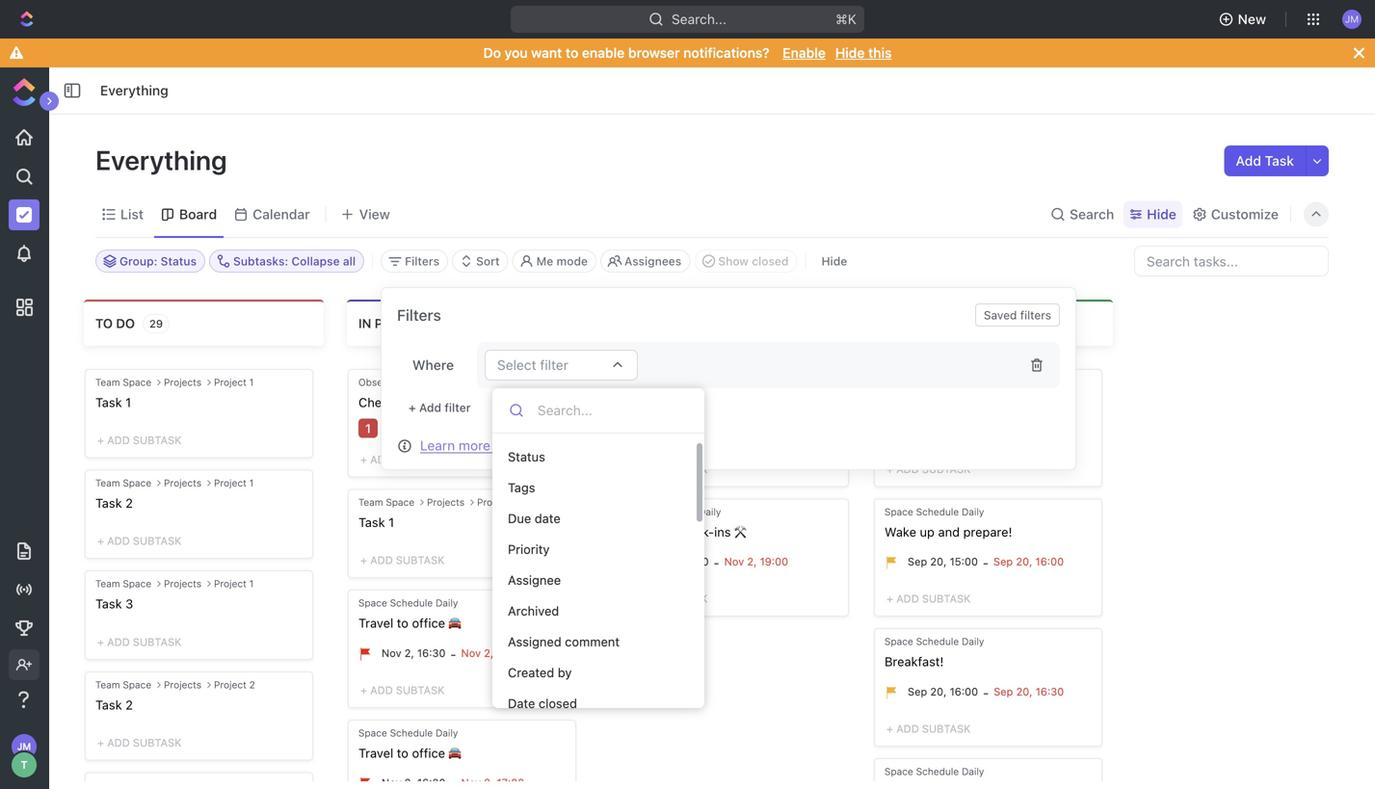 Task type: describe. For each thing, give the bounding box(es) containing it.
learn
[[420, 438, 455, 453]]

saved
[[984, 308, 1017, 322]]

in
[[358, 316, 371, 331]]

do
[[116, 316, 135, 331]]

+ add subtask up space schedule daily breakfast! on the bottom right of page
[[887, 593, 971, 605]]

obser.
[[469, 395, 507, 410]]

team space for ‎task 2
[[95, 478, 151, 489]]

select filter
[[497, 357, 568, 373]]

breakfast!
[[885, 655, 944, 669]]

+ add subtask down task 2
[[97, 737, 182, 749]]

task 1
[[358, 515, 394, 530]]

space schedule daily travel to office 🚘
[[358, 727, 461, 760]]

subtask down task 2
[[133, 737, 182, 749]]

task 3
[[95, 597, 133, 611]]

by
[[558, 665, 572, 680]]

board
[[179, 206, 217, 222]]

calendar link
[[249, 201, 310, 228]]

+ add subtask down 3
[[97, 636, 182, 648]]

team space for ‎task 1
[[95, 377, 151, 388]]

progress
[[375, 316, 442, 331]]

want
[[531, 45, 562, 61]]

filter inside dropdown button
[[540, 357, 568, 373]]

due
[[508, 511, 531, 526]]

check out rancho obser.
[[358, 395, 507, 410]]

up
[[920, 525, 935, 539]]

project for task 2
[[214, 679, 247, 690]]

team inside space schedule daily do team check-ins ⚒️
[[641, 395, 671, 410]]

date
[[508, 696, 535, 711]]

daily inside "schedule daily do team check-ins ⚒️"
[[699, 507, 721, 518]]

add up space schedule daily travel to office 🚘
[[370, 684, 393, 697]]

team for ‎task 1
[[95, 377, 120, 388]]

assigned comment
[[508, 635, 620, 649]]

0 vertical spatial project 2
[[477, 497, 518, 508]]

+ down task 2
[[97, 737, 104, 749]]

add down breakfast!
[[896, 723, 919, 735]]

date closed
[[508, 696, 577, 711]]

task for task 3
[[95, 597, 122, 611]]

add task
[[1236, 153, 1294, 169]]

to inside space schedule daily travel to office 🚘
[[397, 746, 409, 760]]

space inside the space schedule daily wake up and prepare!
[[885, 507, 913, 518]]

enable
[[783, 45, 826, 61]]

34
[[967, 318, 981, 330]]

do you want to enable browser notifications? enable hide this
[[483, 45, 892, 61]]

status
[[508, 450, 545, 464]]

everything inside 'everything' link
[[100, 82, 168, 98]]

⌘k
[[836, 11, 857, 27]]

comment
[[565, 635, 620, 649]]

task for task 2
[[95, 698, 122, 712]]

+ add subtask down ‎task 1 on the bottom left of the page
[[97, 434, 182, 447]]

projects for task 3
[[164, 578, 201, 589]]

subtask up travel to office 🚘
[[396, 554, 445, 567]]

+ add subtask down task 1
[[360, 554, 445, 567]]

due date
[[508, 511, 560, 526]]

archived
[[508, 604, 559, 618]]

assignee
[[508, 573, 561, 587]]

+ down ‎task 2
[[97, 535, 104, 548]]

add inside button
[[1236, 153, 1261, 169]]

- for do team check-ins ⚒️
[[714, 426, 720, 441]]

created
[[508, 665, 554, 680]]

board link
[[175, 201, 217, 228]]

select
[[497, 357, 536, 373]]

add up wake
[[896, 463, 919, 476]]

notifications?
[[683, 45, 770, 61]]

1 travel from the top
[[358, 616, 393, 630]]

prepare!
[[963, 525, 1012, 539]]

+ down task 3
[[97, 636, 104, 648]]

check
[[358, 395, 395, 410]]

search
[[1070, 206, 1114, 222]]

assignees
[[624, 254, 682, 268]]

team space up task 1
[[358, 497, 415, 508]]

project 1 for ‎task 1
[[214, 377, 254, 388]]

+ up space schedule daily travel to office 🚘
[[360, 684, 367, 697]]

check- inside "schedule daily do team check-ins ⚒️"
[[674, 525, 714, 539]]

subtask down learn at the bottom left of page
[[396, 454, 445, 466]]

customize
[[1211, 206, 1279, 222]]

schedule inside "schedule daily do team check-ins ⚒️"
[[653, 507, 696, 518]]

priority
[[508, 542, 550, 556]]

list link
[[117, 201, 144, 228]]

- down "schedule daily do team check-ins ⚒️" at the bottom of the page
[[714, 556, 720, 570]]

subtask up space schedule daily breakfast! on the bottom right of page
[[922, 593, 971, 605]]

project for ‎task 2
[[214, 478, 247, 489]]

0 vertical spatial do
[[483, 45, 501, 61]]

search button
[[1045, 201, 1120, 228]]

observatory
[[358, 377, 415, 388]]

new
[[1238, 11, 1266, 27]]

+ add subtask up the space schedule daily wake up and prepare!
[[887, 463, 971, 476]]

wake
[[885, 525, 916, 539]]

learn more about filters link
[[420, 438, 569, 453]]

learn more about filters
[[420, 438, 569, 453]]

hide inside button
[[822, 254, 847, 268]]

add down task 3
[[107, 636, 130, 648]]

subtask down 3
[[133, 636, 182, 648]]

schedule inside space schedule daily do team check-ins ⚒️
[[653, 377, 696, 388]]

team for ‎task 2
[[95, 478, 120, 489]]

add down "schedule daily do team check-ins ⚒️" at the bottom of the page
[[633, 593, 656, 605]]

more
[[459, 438, 491, 453]]

Search tasks... text field
[[1135, 247, 1328, 276]]

+ add subtask down ‎task 2
[[97, 535, 182, 548]]

task for task 1
[[358, 515, 385, 530]]

1 office from the top
[[412, 616, 445, 630]]

daily inside the space schedule daily wake up and prepare!
[[962, 507, 984, 518]]

in progress
[[358, 316, 442, 331]]

⚒️ inside "schedule daily do team check-ins ⚒️"
[[734, 525, 747, 539]]



Task type: locate. For each thing, give the bounding box(es) containing it.
travel to office 🚘
[[358, 616, 461, 630]]

- down space schedule daily do team check-ins ⚒️
[[714, 426, 720, 441]]

0 vertical spatial filters
[[1020, 308, 1051, 322]]

subtask down "schedule daily do team check-ins ⚒️" at the bottom of the page
[[659, 593, 708, 605]]

‎task for ‎task 1
[[95, 395, 122, 410]]

0 vertical spatial ⚒️
[[734, 395, 747, 410]]

1 vertical spatial team
[[641, 525, 671, 539]]

team space up ‎task 2
[[95, 478, 151, 489]]

team up task 1
[[358, 497, 383, 508]]

add subtask for check-
[[633, 593, 708, 605]]

do left you
[[483, 45, 501, 61]]

add subtask down "schedule daily do team check-ins ⚒️" at the bottom of the page
[[633, 593, 708, 605]]

team up task 3
[[95, 578, 120, 589]]

2 project 1 from the top
[[214, 478, 254, 489]]

search...
[[672, 11, 727, 27]]

‎task 1
[[95, 395, 131, 410]]

add down task 2
[[107, 737, 130, 749]]

1 vertical spatial add subtask
[[633, 593, 708, 605]]

calendar
[[253, 206, 310, 222]]

filter
[[540, 357, 568, 373], [445, 401, 471, 414]]

1 vertical spatial hide
[[1147, 206, 1177, 222]]

‎task
[[95, 395, 122, 410], [95, 496, 122, 510]]

+ add filter
[[409, 401, 471, 414]]

project for ‎task 1
[[214, 377, 247, 388]]

subtask up space schedule daily travel to office 🚘
[[396, 684, 445, 697]]

project 2
[[477, 497, 518, 508], [214, 679, 255, 690]]

1 horizontal spatial filters
[[1020, 308, 1051, 322]]

subtask down breakfast!
[[922, 723, 971, 735]]

hide inside dropdown button
[[1147, 206, 1177, 222]]

1 check- from the top
[[674, 395, 714, 410]]

enable
[[582, 45, 625, 61]]

check- inside space schedule daily do team check-ins ⚒️
[[674, 395, 714, 410]]

projects for ‎task 2
[[164, 478, 201, 489]]

- down prepare!
[[983, 556, 989, 570]]

0 vertical spatial ins
[[714, 395, 731, 410]]

0 horizontal spatial project 2
[[214, 679, 255, 690]]

1 team from the top
[[641, 395, 671, 410]]

add task button
[[1224, 146, 1306, 176]]

1 vertical spatial ⚒️
[[734, 525, 747, 539]]

do
[[483, 45, 501, 61], [622, 395, 638, 410], [622, 525, 638, 539]]

1 vertical spatial filter
[[445, 401, 471, 414]]

do inside "schedule daily do team check-ins ⚒️"
[[622, 525, 638, 539]]

task
[[1265, 153, 1294, 169], [358, 515, 385, 530], [95, 597, 122, 611], [95, 698, 122, 712]]

add up "schedule daily do team check-ins ⚒️" at the bottom of the page
[[633, 463, 656, 476]]

0 vertical spatial project 1
[[214, 377, 254, 388]]

browser
[[628, 45, 680, 61]]

0 vertical spatial check-
[[674, 395, 714, 410]]

1 vertical spatial project 2
[[214, 679, 255, 690]]

2 ins from the top
[[714, 525, 731, 539]]

- for wake up and prepare!
[[983, 556, 989, 570]]

schedule inside space schedule daily travel to office 🚘
[[390, 727, 433, 738]]

0 vertical spatial filter
[[540, 357, 568, 373]]

and
[[938, 525, 960, 539]]

assignees button
[[600, 250, 690, 273]]

subtask
[[133, 434, 182, 447], [396, 454, 445, 466], [659, 463, 708, 476], [922, 463, 971, 476], [133, 535, 182, 548], [396, 554, 445, 567], [659, 593, 708, 605], [922, 593, 971, 605], [133, 636, 182, 648], [396, 684, 445, 697], [922, 723, 971, 735], [133, 737, 182, 749]]

0 vertical spatial 🚘
[[449, 616, 461, 630]]

- for breakfast!
[[983, 685, 989, 700]]

🚘
[[449, 616, 461, 630], [449, 746, 461, 760]]

out
[[399, 395, 418, 410]]

hide button
[[814, 250, 855, 273]]

0 vertical spatial add subtask
[[633, 463, 708, 476]]

project
[[214, 377, 247, 388], [214, 478, 247, 489], [477, 497, 510, 508], [214, 578, 247, 589], [214, 679, 247, 690]]

+ up wake
[[887, 463, 893, 476]]

2 add subtask from the top
[[633, 593, 708, 605]]

+ up breakfast!
[[887, 593, 893, 605]]

filters right about at left
[[534, 438, 569, 453]]

ins inside "schedule daily do team check-ins ⚒️"
[[714, 525, 731, 539]]

about
[[494, 438, 530, 453]]

to do
[[95, 316, 135, 331]]

team for task 2
[[95, 679, 120, 690]]

office
[[412, 616, 445, 630], [412, 746, 445, 760]]

team space up ‎task 1 on the bottom left of the page
[[95, 377, 151, 388]]

1 horizontal spatial filter
[[540, 357, 568, 373]]

1 vertical spatial travel
[[358, 746, 393, 760]]

saved filters
[[984, 308, 1051, 322]]

team up ‎task 1 on the bottom left of the page
[[95, 377, 120, 388]]

0 vertical spatial everything
[[100, 82, 168, 98]]

1 vertical spatial ‎task
[[95, 496, 122, 510]]

2 travel from the top
[[358, 746, 393, 760]]

2 vertical spatial do
[[622, 525, 638, 539]]

team space up 3
[[95, 578, 151, 589]]

1 🚘 from the top
[[449, 616, 461, 630]]

subtask up "schedule daily do team check-ins ⚒️" at the bottom of the page
[[659, 463, 708, 476]]

0 horizontal spatial filters
[[534, 438, 569, 453]]

space schedule daily
[[885, 377, 984, 388], [358, 598, 458, 609], [885, 766, 984, 777]]

‎task 2
[[95, 496, 133, 510]]

1 ‎task from the top
[[95, 395, 122, 410]]

this
[[868, 45, 892, 61]]

1 vertical spatial do
[[622, 395, 638, 410]]

travel
[[358, 616, 393, 630], [358, 746, 393, 760]]

schedule inside the space schedule daily wake up and prepare!
[[916, 507, 959, 518]]

travel inside space schedule daily travel to office 🚘
[[358, 746, 393, 760]]

add subtask for team
[[633, 463, 708, 476]]

filter up more
[[445, 401, 471, 414]]

project 1 for ‎task 2
[[214, 478, 254, 489]]

team up task 2
[[95, 679, 120, 690]]

3 project 1 from the top
[[214, 578, 254, 589]]

add up space schedule daily breakfast! on the bottom right of page
[[896, 593, 919, 605]]

29
[[149, 318, 163, 330]]

rancho
[[421, 395, 465, 410]]

space inside space schedule daily breakfast!
[[885, 636, 913, 647]]

+ down breakfast!
[[887, 723, 893, 735]]

1 vertical spatial office
[[412, 746, 445, 760]]

space inside space schedule daily travel to office 🚘
[[358, 727, 387, 738]]

2 🚘 from the top
[[449, 746, 461, 760]]

2 vertical spatial project 1
[[214, 578, 254, 589]]

add subtask
[[633, 463, 708, 476], [633, 593, 708, 605]]

team
[[95, 377, 120, 388], [95, 478, 120, 489], [358, 497, 383, 508], [95, 578, 120, 589], [95, 679, 120, 690]]

1 add subtask from the top
[[633, 463, 708, 476]]

daily
[[699, 377, 721, 388], [962, 377, 984, 388], [699, 507, 721, 518], [962, 507, 984, 518], [436, 598, 458, 609], [962, 636, 984, 647], [436, 727, 458, 738], [962, 766, 984, 777]]

add down task 1
[[370, 554, 393, 567]]

3
[[125, 597, 133, 611]]

you
[[505, 45, 528, 61]]

space inside space schedule daily do team check-ins ⚒️
[[622, 377, 650, 388]]

1 ins from the top
[[714, 395, 731, 410]]

list
[[120, 206, 144, 222]]

‎task for ‎task 2
[[95, 496, 122, 510]]

task 2
[[95, 698, 133, 712]]

subtask up ‎task 2
[[133, 434, 182, 447]]

closed
[[539, 696, 577, 711]]

team inside "schedule daily do team check-ins ⚒️"
[[641, 525, 671, 539]]

new button
[[1211, 4, 1278, 35]]

team space
[[95, 377, 151, 388], [95, 478, 151, 489], [358, 497, 415, 508], [95, 578, 151, 589], [95, 679, 151, 690]]

1
[[249, 377, 254, 388], [125, 395, 131, 410], [365, 421, 371, 436], [249, 478, 254, 489], [389, 515, 394, 530], [249, 578, 254, 589]]

1 vertical spatial ins
[[714, 525, 731, 539]]

+ left rancho
[[409, 401, 416, 414]]

add right out at left
[[419, 401, 441, 414]]

2 ⚒️ from the top
[[734, 525, 747, 539]]

1 project 1 from the top
[[214, 377, 254, 388]]

daily inside space schedule daily do team check-ins ⚒️
[[699, 377, 721, 388]]

filters button
[[381, 250, 448, 273]]

do down select filter dropdown button
[[622, 395, 638, 410]]

1 vertical spatial project 1
[[214, 478, 254, 489]]

team space for task 3
[[95, 578, 151, 589]]

Search... text field
[[538, 396, 688, 425]]

space schedule daily wake up and prepare!
[[885, 507, 1012, 539]]

hide button
[[1124, 201, 1182, 228]]

- down travel to office 🚘
[[450, 647, 456, 661]]

+ add subtask down learn at the bottom left of page
[[360, 454, 445, 466]]

2 office from the top
[[412, 746, 445, 760]]

1 vertical spatial filters
[[534, 438, 569, 453]]

2 ‎task from the top
[[95, 496, 122, 510]]

2 team from the top
[[641, 525, 671, 539]]

customize button
[[1186, 201, 1285, 228]]

tags
[[508, 480, 535, 495]]

0 vertical spatial office
[[412, 616, 445, 630]]

daily inside space schedule daily breakfast!
[[962, 636, 984, 647]]

do inside space schedule daily do team check-ins ⚒️
[[622, 395, 638, 410]]

1 ⚒️ from the top
[[734, 395, 747, 410]]

⚒️ inside space schedule daily do team check-ins ⚒️
[[734, 395, 747, 410]]

add down ‎task 1 on the bottom left of the page
[[107, 434, 130, 447]]

🚘 inside space schedule daily travel to office 🚘
[[449, 746, 461, 760]]

add up customize at the top of the page
[[1236, 153, 1261, 169]]

schedule daily do team check-ins ⚒️
[[622, 507, 747, 539]]

projects
[[164, 377, 201, 388], [164, 478, 201, 489], [427, 497, 465, 508], [164, 578, 201, 589], [164, 679, 201, 690]]

space schedule daily breakfast!
[[885, 636, 984, 669]]

+ add subtask up space schedule daily travel to office 🚘
[[360, 684, 445, 697]]

add down ‎task 2
[[107, 535, 130, 548]]

+ add subtask down breakfast!
[[887, 723, 971, 735]]

+ down task 1
[[360, 554, 367, 567]]

task inside button
[[1265, 153, 1294, 169]]

1 horizontal spatial project 2
[[477, 497, 518, 508]]

everything
[[100, 82, 168, 98], [95, 144, 233, 176]]

+ add subtask
[[97, 434, 182, 447], [360, 454, 445, 466], [887, 463, 971, 476], [97, 535, 182, 548], [360, 554, 445, 567], [887, 593, 971, 605], [97, 636, 182, 648], [360, 684, 445, 697], [887, 723, 971, 735], [97, 737, 182, 749]]

-
[[714, 426, 720, 441], [714, 556, 720, 570], [983, 556, 989, 570], [450, 647, 456, 661], [983, 685, 989, 700]]

created by
[[508, 665, 572, 680]]

assigned
[[508, 635, 561, 649]]

2 check- from the top
[[674, 525, 714, 539]]

date
[[535, 511, 560, 526]]

add down check
[[370, 454, 393, 466]]

everything link
[[95, 79, 173, 102]]

2
[[125, 496, 133, 510], [512, 497, 518, 508], [249, 679, 255, 690], [125, 698, 133, 712]]

1 vertical spatial check-
[[674, 525, 714, 539]]

office inside space schedule daily travel to office 🚘
[[412, 746, 445, 760]]

schedule inside space schedule daily breakfast!
[[916, 636, 959, 647]]

team space for task 2
[[95, 679, 151, 690]]

project 1 for task 3
[[214, 578, 254, 589]]

- down space schedule daily breakfast! on the bottom right of page
[[983, 685, 989, 700]]

1 vertical spatial 🚘
[[449, 746, 461, 760]]

filter right select
[[540, 357, 568, 373]]

0 vertical spatial space schedule daily
[[885, 377, 984, 388]]

team for task 3
[[95, 578, 120, 589]]

project for task 3
[[214, 578, 247, 589]]

where
[[412, 357, 454, 373]]

2 vertical spatial hide
[[822, 254, 847, 268]]

schedule
[[653, 377, 696, 388], [916, 377, 959, 388], [653, 507, 696, 518], [916, 507, 959, 518], [390, 598, 433, 609], [916, 636, 959, 647], [390, 727, 433, 738], [916, 766, 959, 777]]

subtask up the space schedule daily wake up and prepare!
[[922, 463, 971, 476]]

select filter button
[[485, 350, 638, 381]]

ins inside space schedule daily do team check-ins ⚒️
[[714, 395, 731, 410]]

team space up task 2
[[95, 679, 151, 690]]

+ down ‎task 1 on the bottom left of the page
[[97, 434, 104, 447]]

0 vertical spatial ‎task
[[95, 395, 122, 410]]

filters right 'saved'
[[1020, 308, 1051, 322]]

do right date
[[622, 525, 638, 539]]

space schedule daily do team check-ins ⚒️
[[622, 377, 747, 410]]

daily inside space schedule daily travel to office 🚘
[[436, 727, 458, 738]]

0 vertical spatial hide
[[835, 45, 865, 61]]

+ down check
[[360, 454, 367, 466]]

0 horizontal spatial filter
[[445, 401, 471, 414]]

projects for task 2
[[164, 679, 201, 690]]

1 vertical spatial space schedule daily
[[358, 598, 458, 609]]

filters
[[405, 254, 440, 268]]

check-
[[674, 395, 714, 410], [674, 525, 714, 539]]

project 1
[[214, 377, 254, 388], [214, 478, 254, 489], [214, 578, 254, 589]]

team
[[641, 395, 671, 410], [641, 525, 671, 539]]

1 vertical spatial everything
[[95, 144, 233, 176]]

team up ‎task 2
[[95, 478, 120, 489]]

subtask down ‎task 2
[[133, 535, 182, 548]]

2 vertical spatial space schedule daily
[[885, 766, 984, 777]]

projects for ‎task 1
[[164, 377, 201, 388]]

ins
[[714, 395, 731, 410], [714, 525, 731, 539]]

hide
[[835, 45, 865, 61], [1147, 206, 1177, 222], [822, 254, 847, 268]]

add
[[1236, 153, 1261, 169], [419, 401, 441, 414], [107, 434, 130, 447], [370, 454, 393, 466], [633, 463, 656, 476], [896, 463, 919, 476], [107, 535, 130, 548], [370, 554, 393, 567], [633, 593, 656, 605], [896, 593, 919, 605], [107, 636, 130, 648], [370, 684, 393, 697], [896, 723, 919, 735], [107, 737, 130, 749]]

0 vertical spatial travel
[[358, 616, 393, 630]]

0 vertical spatial team
[[641, 395, 671, 410]]

add subtask up "schedule daily do team check-ins ⚒️" at the bottom of the page
[[633, 463, 708, 476]]



Task type: vqa. For each thing, say whether or not it's contained in the screenshot.
ins within Space Schedule Daily Do team check-ins ⚒️
yes



